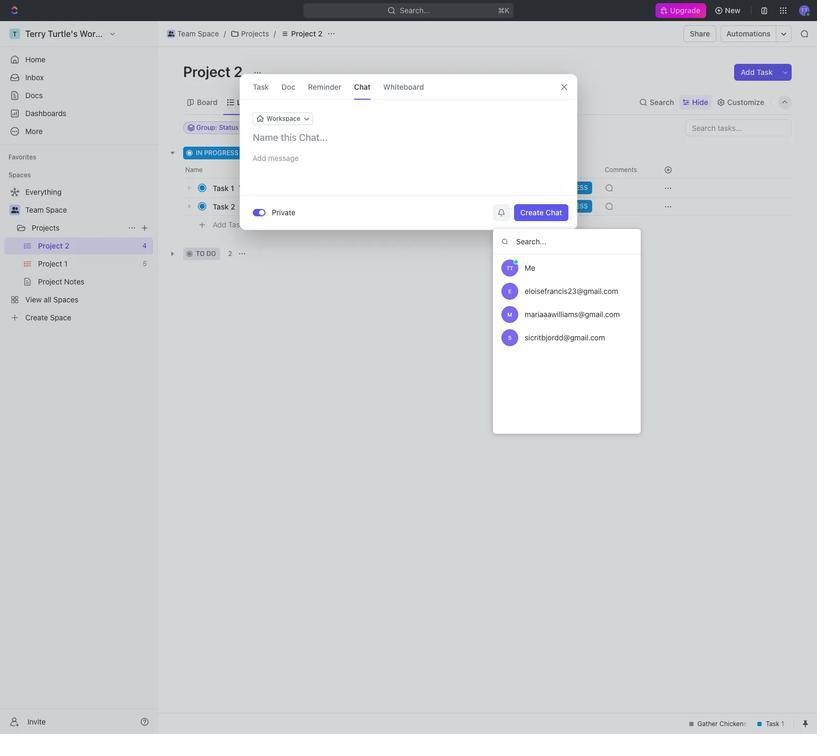 Task type: locate. For each thing, give the bounding box(es) containing it.
2
[[318, 29, 322, 38], [234, 63, 243, 80], [251, 149, 255, 157], [231, 202, 235, 211], [228, 250, 232, 258]]

in progress
[[196, 149, 238, 157]]

table link
[[318, 95, 339, 110]]

0 horizontal spatial space
[[46, 205, 67, 214]]

team inside tree
[[25, 205, 44, 214]]

team space link
[[164, 27, 222, 40], [25, 202, 151, 219]]

1 horizontal spatial projects link
[[228, 27, 272, 40]]

0 horizontal spatial add
[[213, 220, 226, 229]]

1 for task 1
[[246, 184, 249, 192]]

1 vertical spatial team
[[25, 205, 44, 214]]

to
[[196, 250, 205, 258]]

gantt link
[[356, 95, 378, 110]]

whiteboard button
[[383, 74, 424, 99]]

chat right create
[[546, 208, 562, 217]]

1 vertical spatial projects
[[32, 223, 60, 232]]

doc
[[282, 82, 295, 91]]

search
[[650, 97, 674, 106]]

m
[[508, 311, 512, 318]]

0 horizontal spatial add task
[[213, 220, 244, 229]]

0 vertical spatial team space link
[[164, 27, 222, 40]]

1 vertical spatial project 2
[[183, 63, 246, 80]]

1 horizontal spatial add task button
[[271, 147, 316, 159]]

add task down task 2
[[213, 220, 244, 229]]

dashboards link
[[4, 105, 153, 122]]

in
[[196, 149, 202, 157]]

0 horizontal spatial add task button
[[208, 219, 248, 231]]

⌘k
[[498, 6, 509, 15]]

projects
[[241, 29, 269, 38], [32, 223, 60, 232]]

sidebar navigation
[[0, 21, 158, 734]]

0 vertical spatial add task
[[741, 68, 773, 77]]

task
[[757, 68, 773, 77], [253, 82, 269, 91], [297, 149, 311, 157], [213, 183, 229, 192], [213, 202, 229, 211], [228, 220, 244, 229]]

tree containing team space
[[4, 184, 153, 326]]

list
[[237, 97, 250, 106]]

chat up gantt link
[[354, 82, 371, 91]]

create
[[520, 208, 544, 217]]

hide
[[692, 97, 708, 106]]

2 horizontal spatial add task button
[[734, 64, 779, 81]]

2 horizontal spatial add task
[[741, 68, 773, 77]]

1 horizontal spatial space
[[198, 29, 219, 38]]

0 vertical spatial chat
[[354, 82, 371, 91]]

progress
[[204, 149, 238, 157]]

space
[[198, 29, 219, 38], [46, 205, 67, 214]]

reminder button
[[308, 74, 341, 99]]

1
[[231, 183, 234, 192], [246, 184, 249, 192], [247, 202, 250, 210]]

1 vertical spatial add task button
[[271, 147, 316, 159]]

task 1
[[213, 183, 234, 192]]

1 vertical spatial 1 button
[[237, 201, 252, 212]]

add task
[[741, 68, 773, 77], [284, 149, 311, 157], [213, 220, 244, 229]]

add task button down "calendar" link
[[271, 147, 316, 159]]

1 up task 2
[[231, 183, 234, 192]]

0 vertical spatial space
[[198, 29, 219, 38]]

1 vertical spatial team space link
[[25, 202, 151, 219]]

add for the add task "button" to the right
[[741, 68, 755, 77]]

1 horizontal spatial project
[[291, 29, 316, 38]]

dialog
[[240, 74, 577, 230]]

user group image
[[168, 31, 174, 36], [11, 207, 19, 213]]

1 horizontal spatial team space
[[177, 29, 219, 38]]

0 vertical spatial projects link
[[228, 27, 272, 40]]

1 button right task 1
[[236, 183, 251, 193]]

project 2
[[291, 29, 322, 38], [183, 63, 246, 80]]

1 button for 1
[[236, 183, 251, 193]]

0 horizontal spatial project
[[183, 63, 231, 80]]

1 vertical spatial space
[[46, 205, 67, 214]]

user group image inside sidebar navigation
[[11, 207, 19, 213]]

Search tasks... text field
[[686, 120, 791, 136]]

1 vertical spatial projects link
[[32, 220, 124, 236]]

1 button right task 2
[[237, 201, 252, 212]]

add down task 2
[[213, 220, 226, 229]]

1 vertical spatial user group image
[[11, 207, 19, 213]]

0 horizontal spatial team space
[[25, 205, 67, 214]]

0 horizontal spatial user group image
[[11, 207, 19, 213]]

1 vertical spatial chat
[[546, 208, 562, 217]]

task button
[[253, 74, 269, 99]]

0 vertical spatial team
[[177, 29, 196, 38]]

add task down calendar
[[284, 149, 311, 157]]

1 vertical spatial add
[[284, 149, 296, 157]]

e
[[508, 288, 511, 295]]

favorites
[[8, 153, 36, 161]]

2 horizontal spatial add
[[741, 68, 755, 77]]

add task for the add task "button" to the right
[[741, 68, 773, 77]]

team space inside sidebar navigation
[[25, 205, 67, 214]]

add up customize
[[741, 68, 755, 77]]

tree
[[4, 184, 153, 326]]

board link
[[195, 95, 218, 110]]

add task up customize
[[741, 68, 773, 77]]

1 horizontal spatial user group image
[[168, 31, 174, 36]]

new button
[[710, 2, 747, 19]]

1 right task 2
[[247, 202, 250, 210]]

1 vertical spatial add task
[[284, 149, 311, 157]]

automations button
[[721, 26, 776, 42]]

1 right task 1
[[246, 184, 249, 192]]

0 horizontal spatial team
[[25, 205, 44, 214]]

1 horizontal spatial add task
[[284, 149, 311, 157]]

projects link
[[228, 27, 272, 40], [32, 220, 124, 236]]

chat
[[354, 82, 371, 91], [546, 208, 562, 217]]

0 horizontal spatial project 2
[[183, 63, 246, 80]]

1 vertical spatial team space
[[25, 205, 67, 214]]

docs
[[25, 91, 43, 100]]

0 horizontal spatial team space link
[[25, 202, 151, 219]]

add task button
[[734, 64, 779, 81], [271, 147, 316, 159], [208, 219, 248, 231]]

1 horizontal spatial /
[[274, 29, 276, 38]]

/
[[224, 29, 226, 38], [274, 29, 276, 38]]

0 vertical spatial user group image
[[168, 31, 174, 36]]

1 horizontal spatial project 2
[[291, 29, 322, 38]]

project
[[291, 29, 316, 38], [183, 63, 231, 80]]

1 horizontal spatial chat
[[546, 208, 562, 217]]

add
[[741, 68, 755, 77], [284, 149, 296, 157], [213, 220, 226, 229]]

0 vertical spatial add task button
[[734, 64, 779, 81]]

2 vertical spatial add task
[[213, 220, 244, 229]]

docs link
[[4, 87, 153, 104]]

team space
[[177, 29, 219, 38], [25, 205, 67, 214]]

1 horizontal spatial projects
[[241, 29, 269, 38]]

team
[[177, 29, 196, 38], [25, 205, 44, 214]]

add task button down task 2
[[208, 219, 248, 231]]

0 horizontal spatial projects
[[32, 223, 60, 232]]

2 vertical spatial add
[[213, 220, 226, 229]]

gantt
[[358, 97, 378, 106]]

add down "calendar" link
[[284, 149, 296, 157]]

1 for task 2
[[247, 202, 250, 210]]

0 vertical spatial 1 button
[[236, 183, 251, 193]]

1 button
[[236, 183, 251, 193], [237, 201, 252, 212]]

0 horizontal spatial /
[[224, 29, 226, 38]]

0 vertical spatial project 2
[[291, 29, 322, 38]]

search button
[[636, 95, 677, 110]]

0 vertical spatial add
[[741, 68, 755, 77]]

chat button
[[354, 74, 371, 99]]

0 horizontal spatial chat
[[354, 82, 371, 91]]

inbox link
[[4, 69, 153, 86]]

add task button up customize
[[734, 64, 779, 81]]

home link
[[4, 51, 153, 68]]



Task type: describe. For each thing, give the bounding box(es) containing it.
to do
[[196, 250, 216, 258]]

team space link inside tree
[[25, 202, 151, 219]]

invite
[[27, 717, 46, 726]]

reminder
[[308, 82, 341, 91]]

upgrade
[[671, 6, 701, 15]]

0 vertical spatial project
[[291, 29, 316, 38]]

spaces
[[8, 171, 31, 179]]

2 / from the left
[[274, 29, 276, 38]]

dialog containing task
[[240, 74, 577, 230]]

add task for bottommost the add task "button"
[[213, 220, 244, 229]]

1 horizontal spatial add
[[284, 149, 296, 157]]

0 vertical spatial team space
[[177, 29, 219, 38]]

Name this Chat... field
[[240, 131, 577, 144]]

list link
[[235, 95, 250, 110]]

me
[[525, 263, 535, 272]]

calendar link
[[267, 95, 301, 110]]

s
[[508, 335, 512, 341]]

doc button
[[282, 74, 295, 99]]

1 / from the left
[[224, 29, 226, 38]]

inbox
[[25, 73, 44, 82]]

space inside tree
[[46, 205, 67, 214]]

Search... text field
[[493, 229, 641, 254]]

customize button
[[714, 95, 767, 110]]

do
[[206, 250, 216, 258]]

0 vertical spatial projects
[[241, 29, 269, 38]]

search...
[[400, 6, 430, 15]]

table
[[320, 97, 339, 106]]

1 horizontal spatial team
[[177, 29, 196, 38]]

favorites button
[[4, 151, 41, 164]]

project 2 link
[[278, 27, 325, 40]]

tree inside sidebar navigation
[[4, 184, 153, 326]]

share button
[[684, 25, 716, 42]]

share
[[690, 29, 710, 38]]

whiteboard
[[383, 82, 424, 91]]

upgrade link
[[656, 3, 706, 18]]

mariaaawilliams@gmail.com
[[525, 310, 620, 319]]

2 vertical spatial add task button
[[208, 219, 248, 231]]

board
[[197, 97, 218, 106]]

0 horizontal spatial projects link
[[32, 220, 124, 236]]

task 2
[[213, 202, 235, 211]]

add for bottommost the add task "button"
[[213, 220, 226, 229]]

dashboards
[[25, 109, 66, 118]]

private
[[272, 208, 295, 217]]

create chat button
[[514, 204, 568, 221]]

automations
[[727, 29, 771, 38]]

1 button for 2
[[237, 201, 252, 212]]

new
[[725, 6, 741, 15]]

sicritbjordd@gmail.com
[[525, 333, 605, 342]]

customize
[[727, 97, 764, 106]]

projects inside sidebar navigation
[[32, 223, 60, 232]]

1 horizontal spatial team space link
[[164, 27, 222, 40]]

create chat
[[520, 208, 562, 217]]

eloisefrancis23@gmail.com
[[525, 287, 618, 296]]

calendar
[[269, 97, 301, 106]]

home
[[25, 55, 46, 64]]

hide button
[[679, 95, 711, 110]]

tt
[[506, 265, 513, 271]]

1 vertical spatial project
[[183, 63, 231, 80]]

chat inside button
[[546, 208, 562, 217]]



Task type: vqa. For each thing, say whether or not it's contained in the screenshot.
the Table Link
yes



